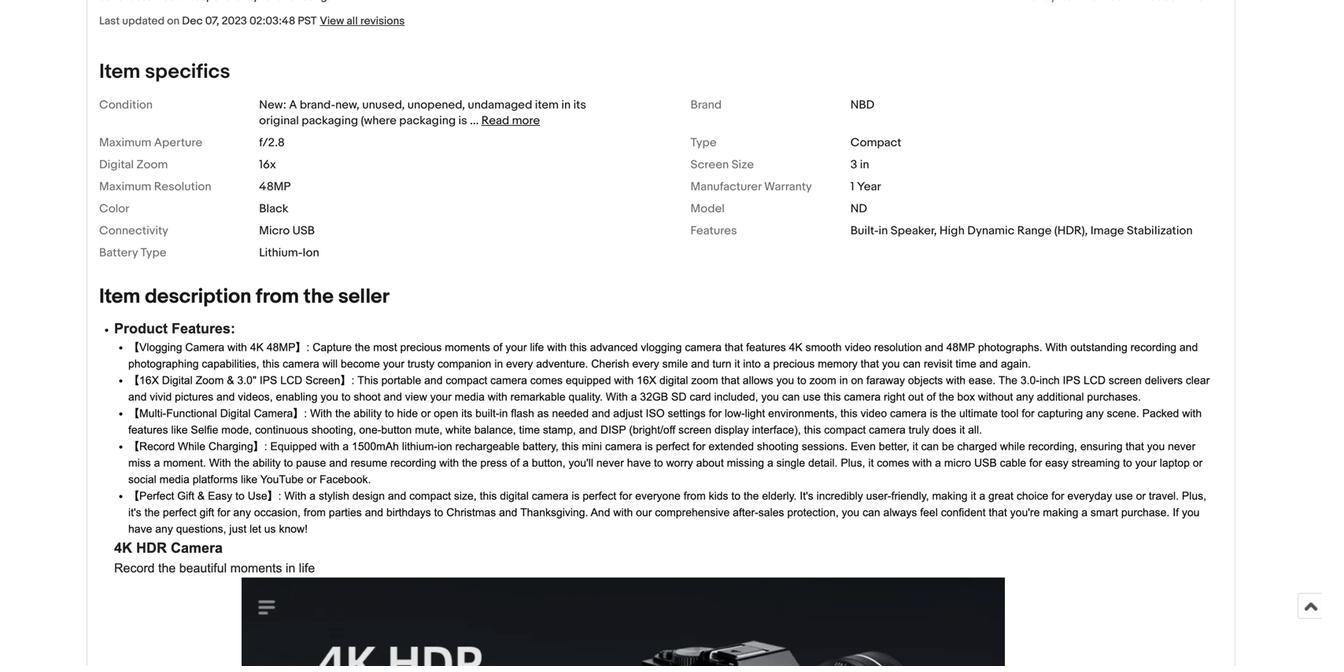 Task type: vqa. For each thing, say whether or not it's contained in the screenshot.


Task type: describe. For each thing, give the bounding box(es) containing it.
1
[[851, 180, 854, 194]]

2 packaging from the left
[[399, 114, 456, 128]]

item
[[535, 98, 559, 112]]

pst
[[298, 14, 317, 28]]

all
[[347, 14, 358, 28]]

the
[[304, 285, 334, 309]]

2023
[[222, 14, 247, 28]]

16x
[[259, 158, 276, 172]]

battery type
[[99, 246, 167, 260]]

connectivity
[[99, 224, 168, 238]]

dynamic
[[967, 224, 1015, 238]]

item description from the seller
[[99, 285, 390, 309]]

speaker,
[[891, 224, 937, 238]]

zoom
[[136, 158, 168, 172]]

f/2.8
[[259, 136, 285, 150]]

manufacturer warranty
[[691, 180, 812, 194]]

battery
[[99, 246, 138, 260]]

0 vertical spatial type
[[691, 136, 717, 150]]

size
[[732, 158, 754, 172]]

last
[[99, 14, 120, 28]]

color
[[99, 202, 129, 216]]

description
[[145, 285, 251, 309]]

updated
[[122, 14, 165, 28]]

new: a brand-new, unused, unopened, undamaged item in its original packaging (where packaging is ...
[[259, 98, 586, 128]]

year
[[857, 180, 881, 194]]

high
[[940, 224, 965, 238]]

is
[[458, 114, 467, 128]]

read more button
[[481, 114, 540, 128]]

in inside new: a brand-new, unused, unopened, undamaged item in its original packaging (where packaging is ...
[[561, 98, 571, 112]]

view
[[320, 14, 344, 28]]

screen size
[[691, 158, 754, 172]]

range
[[1017, 224, 1052, 238]]

item specifics
[[99, 60, 230, 84]]

maximum for maximum resolution
[[99, 180, 151, 194]]

stabilization
[[1127, 224, 1193, 238]]

maximum resolution
[[99, 180, 211, 194]]

(where
[[361, 114, 397, 128]]

in for features
[[879, 224, 888, 238]]

more
[[512, 114, 540, 128]]

digital
[[99, 158, 134, 172]]

usb
[[292, 224, 315, 238]]



Task type: locate. For each thing, give the bounding box(es) containing it.
its
[[573, 98, 586, 112]]

0 vertical spatial in
[[561, 98, 571, 112]]

item up condition
[[99, 60, 140, 84]]

view all revisions link
[[317, 14, 405, 28]]

2 maximum from the top
[[99, 180, 151, 194]]

from
[[256, 285, 299, 309]]

02:03:48
[[249, 14, 295, 28]]

2 horizontal spatial in
[[879, 224, 888, 238]]

(hdr),
[[1054, 224, 1088, 238]]

1 vertical spatial in
[[860, 158, 869, 172]]

1 year
[[851, 180, 881, 194]]

a
[[289, 98, 297, 112]]

screen
[[691, 158, 729, 172]]

digital zoom
[[99, 158, 168, 172]]

0 vertical spatial maximum
[[99, 136, 151, 150]]

maximum up digital zoom
[[99, 136, 151, 150]]

3 in
[[851, 158, 869, 172]]

on
[[167, 14, 180, 28]]

unopened,
[[407, 98, 465, 112]]

image
[[1091, 224, 1124, 238]]

0 vertical spatial item
[[99, 60, 140, 84]]

1 vertical spatial type
[[140, 246, 167, 260]]

read more
[[481, 114, 540, 128]]

read
[[481, 114, 509, 128]]

1 item from the top
[[99, 60, 140, 84]]

maximum
[[99, 136, 151, 150], [99, 180, 151, 194]]

item for item specifics
[[99, 60, 140, 84]]

packaging
[[302, 114, 358, 128], [399, 114, 456, 128]]

last updated on dec 07, 2023 02:03:48 pst view all revisions
[[99, 14, 405, 28]]

1 horizontal spatial in
[[860, 158, 869, 172]]

maximum down digital zoom
[[99, 180, 151, 194]]

48mp
[[259, 180, 291, 194]]

0 horizontal spatial in
[[561, 98, 571, 112]]

...
[[470, 114, 479, 128]]

2 item from the top
[[99, 285, 140, 309]]

in for screen size
[[860, 158, 869, 172]]

0 horizontal spatial packaging
[[302, 114, 358, 128]]

unused,
[[362, 98, 405, 112]]

manufacturer
[[691, 180, 762, 194]]

nd
[[851, 202, 867, 216]]

brand-
[[300, 98, 335, 112]]

new:
[[259, 98, 286, 112]]

black
[[259, 202, 289, 216]]

dec
[[182, 14, 203, 28]]

1 vertical spatial item
[[99, 285, 140, 309]]

undamaged
[[468, 98, 532, 112]]

item down "battery"
[[99, 285, 140, 309]]

compact
[[851, 136, 902, 150]]

07,
[[205, 14, 219, 28]]

maximum aperture
[[99, 136, 202, 150]]

revisions
[[360, 14, 405, 28]]

in left its
[[561, 98, 571, 112]]

lithium-
[[259, 246, 303, 260]]

1 packaging from the left
[[302, 114, 358, 128]]

packaging down the unopened,
[[399, 114, 456, 128]]

1 maximum from the top
[[99, 136, 151, 150]]

original
[[259, 114, 299, 128]]

new,
[[335, 98, 360, 112]]

warranty
[[764, 180, 812, 194]]

3
[[851, 158, 857, 172]]

1 horizontal spatial type
[[691, 136, 717, 150]]

0 horizontal spatial type
[[140, 246, 167, 260]]

1 horizontal spatial packaging
[[399, 114, 456, 128]]

built-in speaker, high dynamic range (hdr), image stabilization
[[851, 224, 1193, 238]]

nbd
[[851, 98, 875, 112]]

type
[[691, 136, 717, 150], [140, 246, 167, 260]]

in left speaker,
[[879, 224, 888, 238]]

packaging down the brand-
[[302, 114, 358, 128]]

brand
[[691, 98, 722, 112]]

condition
[[99, 98, 153, 112]]

seller
[[338, 285, 390, 309]]

model
[[691, 202, 725, 216]]

aperture
[[154, 136, 202, 150]]

resolution
[[154, 180, 211, 194]]

maximum for maximum aperture
[[99, 136, 151, 150]]

in
[[561, 98, 571, 112], [860, 158, 869, 172], [879, 224, 888, 238]]

in right 3
[[860, 158, 869, 172]]

micro
[[259, 224, 290, 238]]

item for item description from the seller
[[99, 285, 140, 309]]

lithium-ion
[[259, 246, 319, 260]]

type up screen
[[691, 136, 717, 150]]

specifics
[[145, 60, 230, 84]]

2 vertical spatial in
[[879, 224, 888, 238]]

micro usb
[[259, 224, 315, 238]]

type down connectivity at the left top of the page
[[140, 246, 167, 260]]

item
[[99, 60, 140, 84], [99, 285, 140, 309]]

1 vertical spatial maximum
[[99, 180, 151, 194]]

ion
[[303, 246, 319, 260]]

built-
[[851, 224, 879, 238]]

features
[[691, 224, 737, 238]]



